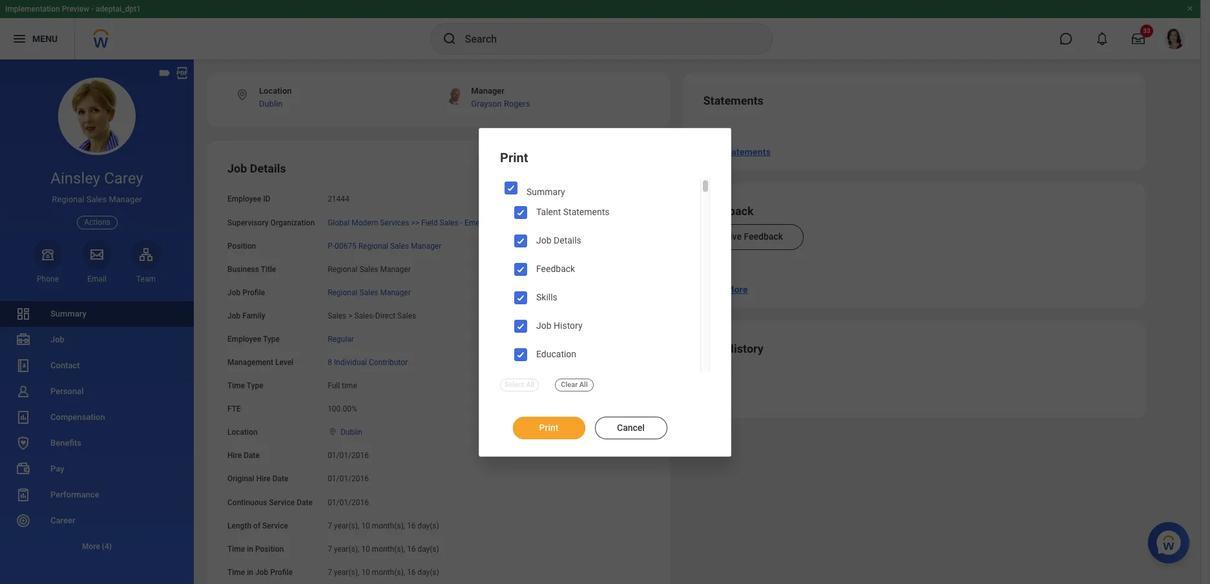Task type: describe. For each thing, give the bounding box(es) containing it.
1 horizontal spatial dublin link
[[341, 425, 362, 437]]

print button
[[513, 416, 585, 439]]

check small image for job details
[[513, 233, 529, 249]]

7 year(s), 10 month(s), 16 day(s) for length of service
[[328, 521, 439, 530]]

group
[[529, 218, 550, 227]]

1 vertical spatial service
[[262, 521, 288, 530]]

global modern services >> field sales - emerging markets group
[[328, 218, 550, 227]]

job left 'family' at the bottom of page
[[227, 311, 241, 320]]

actions
[[84, 217, 110, 227]]

summary link
[[0, 301, 194, 327]]

job inside job link
[[50, 335, 65, 344]]

inbox large image
[[1132, 32, 1145, 45]]

1 vertical spatial job history
[[703, 342, 764, 355]]

team ainsley carey element
[[131, 274, 161, 284]]

compensation image
[[16, 410, 31, 425]]

feedback inside summary element
[[536, 264, 575, 274]]

regular
[[328, 335, 354, 344]]

add
[[703, 147, 720, 157]]

7 for length of service
[[328, 521, 332, 530]]

>
[[348, 311, 352, 320]]

implementation
[[5, 5, 60, 14]]

0 vertical spatial profile
[[242, 288, 265, 297]]

original hire date element
[[328, 467, 369, 484]]

benefits
[[50, 438, 81, 448]]

0 vertical spatial feedback
[[703, 204, 754, 218]]

1 horizontal spatial profile
[[270, 568, 293, 577]]

check small image for education
[[513, 347, 529, 362]]

0 vertical spatial position
[[227, 241, 256, 250]]

sales inside global modern services >> field sales - emerging markets group link
[[440, 218, 459, 227]]

phone image
[[39, 247, 57, 262]]

time in position
[[227, 544, 284, 554]]

regional up >
[[328, 288, 358, 297]]

search image
[[442, 31, 457, 47]]

markets
[[499, 218, 527, 227]]

job details button
[[227, 162, 286, 175]]

summary for check small icon corresponding to summary
[[527, 186, 565, 197]]

continuous service date
[[227, 498, 313, 507]]

navigation pane region
[[0, 59, 194, 584]]

actions button
[[77, 216, 117, 229]]

modern
[[352, 218, 378, 227]]

job family element
[[328, 304, 416, 321]]

length
[[227, 521, 251, 530]]

sales left >
[[328, 311, 346, 320]]

give
[[724, 231, 742, 242]]

pay
[[50, 464, 64, 474]]

email button
[[82, 240, 112, 284]]

0 vertical spatial date
[[244, 451, 260, 460]]

job link
[[0, 327, 194, 353]]

give feedback button
[[703, 224, 804, 250]]

full time
[[328, 381, 357, 390]]

pay image
[[16, 461, 31, 477]]

time type
[[227, 381, 263, 390]]

fte element
[[328, 397, 357, 414]]

1 horizontal spatial hire
[[256, 475, 271, 484]]

contact
[[50, 361, 80, 370]]

job down business
[[227, 288, 241, 297]]

7 for time in position
[[328, 544, 332, 554]]

family
[[242, 311, 265, 320]]

7 for time in job profile
[[328, 568, 332, 577]]

email
[[87, 274, 107, 284]]

pay link
[[0, 456, 194, 482]]

clear all
[[561, 380, 588, 389]]

grayson rogers link
[[471, 99, 530, 109]]

month(s), for time in position
[[372, 544, 405, 554]]

add statements
[[703, 147, 771, 157]]

sales right direct
[[397, 311, 416, 320]]

regional sales manager inside navigation pane region
[[52, 195, 142, 204]]

ainsley
[[51, 169, 100, 187]]

career
[[50, 516, 75, 525]]

benefits link
[[0, 430, 194, 456]]

view more button
[[698, 277, 753, 302]]

job profile
[[227, 288, 265, 297]]

history inside summary element
[[554, 321, 583, 331]]

add statements button
[[698, 139, 776, 165]]

details inside the job details group
[[250, 162, 286, 175]]

employee for employee id
[[227, 195, 261, 204]]

p-00675 regional sales manager link
[[328, 239, 442, 250]]

p-
[[328, 241, 335, 250]]

team link
[[131, 240, 161, 284]]

mail image
[[89, 247, 105, 262]]

employee id
[[227, 195, 271, 204]]

job down view
[[703, 342, 723, 355]]

business title
[[227, 265, 276, 274]]

location image inside the job details group
[[328, 427, 338, 436]]

p-00675 regional sales manager
[[328, 241, 442, 250]]

print dialog
[[479, 128, 731, 584]]

statements for add statements
[[722, 147, 771, 157]]

01/01/2016 for original hire date
[[328, 475, 369, 484]]

sales > sales-direct sales
[[328, 311, 416, 320]]

view printable version (pdf) image
[[175, 66, 189, 80]]

time for time in position
[[227, 544, 245, 554]]

organization
[[270, 218, 315, 227]]

8 individual contributor
[[328, 358, 408, 367]]

100.00%
[[328, 405, 357, 414]]

clear
[[561, 380, 578, 389]]

employee type
[[227, 335, 280, 344]]

sales inside business title element
[[360, 265, 378, 274]]

compensation link
[[0, 404, 194, 430]]

day(s) for length of service
[[418, 521, 439, 530]]

statements for talent statements
[[563, 207, 610, 217]]

more
[[726, 284, 748, 295]]

01/01/2016 for hire date
[[328, 451, 369, 460]]

management level
[[227, 358, 293, 367]]

emerging
[[464, 218, 497, 227]]

time
[[342, 381, 357, 390]]

check small image for feedback
[[513, 262, 529, 277]]

adeptai_dpt1
[[96, 5, 141, 14]]

0 vertical spatial hire
[[227, 451, 242, 460]]

grayson
[[471, 99, 502, 109]]

check small image for summary
[[503, 180, 519, 196]]

- inside the job details group
[[460, 218, 463, 227]]

sales inside p-00675 regional sales manager link
[[390, 241, 409, 250]]

time for time in job profile
[[227, 568, 245, 577]]

supervisory organization
[[227, 218, 315, 227]]

direct
[[375, 311, 396, 320]]

performance image
[[16, 487, 31, 503]]

manager inside business title element
[[380, 265, 411, 274]]

job family
[[227, 311, 265, 320]]

global modern services >> field sales - emerging markets group link
[[328, 216, 550, 227]]

regional sales manager for business title element
[[328, 265, 411, 274]]

preview
[[62, 5, 89, 14]]

regular link
[[328, 332, 354, 344]]

summary element
[[513, 194, 700, 364]]

location for location
[[227, 428, 258, 437]]

rogers
[[504, 99, 530, 109]]

individual
[[334, 358, 367, 367]]

in for job
[[247, 568, 253, 577]]

month(s), for time in job profile
[[372, 568, 405, 577]]

date for service
[[297, 498, 313, 507]]

sales inside navigation pane region
[[86, 195, 107, 204]]

career link
[[0, 508, 194, 534]]

performance
[[50, 490, 99, 499]]

print inside button
[[540, 422, 559, 433]]

field
[[421, 218, 438, 227]]

16 for length of service
[[407, 521, 416, 530]]



Task type: locate. For each thing, give the bounding box(es) containing it.
type down 'management'
[[247, 381, 263, 390]]

date
[[244, 451, 260, 460], [273, 475, 289, 484], [297, 498, 313, 507]]

2 16 from the top
[[407, 544, 416, 554]]

7
[[328, 521, 332, 530], [328, 544, 332, 554], [328, 568, 332, 577]]

manager inside navigation pane region
[[109, 195, 142, 204]]

7 year(s), 10 month(s), 16 day(s)
[[328, 521, 439, 530], [328, 544, 439, 554], [328, 568, 439, 577]]

2 time from the top
[[227, 544, 245, 554]]

1 vertical spatial in
[[247, 568, 253, 577]]

7 inside the time in position element
[[328, 544, 332, 554]]

1 vertical spatial job details
[[536, 235, 581, 246]]

1 vertical spatial 01/01/2016
[[328, 475, 369, 484]]

manager up direct
[[380, 288, 411, 297]]

sales up job family element
[[360, 288, 378, 297]]

job details down group
[[536, 235, 581, 246]]

regional sales manager up job family element
[[328, 288, 411, 297]]

sales inside regional sales manager link
[[360, 288, 378, 297]]

job details up employee id
[[227, 162, 286, 175]]

0 horizontal spatial history
[[554, 321, 583, 331]]

service
[[269, 498, 295, 507], [262, 521, 288, 530]]

month(s), inside length of service element
[[372, 521, 405, 530]]

time for time type
[[227, 381, 245, 390]]

2 month(s), from the top
[[372, 544, 405, 554]]

date left continuous service date element
[[297, 498, 313, 507]]

time up fte
[[227, 381, 245, 390]]

month(s), up time in job profile element
[[372, 544, 405, 554]]

01/01/2016 up continuous service date element
[[328, 475, 369, 484]]

16 inside time in job profile element
[[407, 568, 416, 577]]

1 vertical spatial 7
[[328, 544, 332, 554]]

hire up original
[[227, 451, 242, 460]]

education
[[536, 349, 576, 359]]

statements inside button
[[722, 147, 771, 157]]

month(s), up the time in position element
[[372, 521, 405, 530]]

profile logan mcneil element
[[1157, 25, 1193, 53]]

1 horizontal spatial summary
[[527, 186, 565, 197]]

history down more
[[726, 342, 764, 355]]

job details inside group
[[227, 162, 286, 175]]

title
[[261, 265, 276, 274]]

job up employee id
[[227, 162, 247, 175]]

1 vertical spatial 7 year(s), 10 month(s), 16 day(s)
[[328, 544, 439, 554]]

location
[[259, 86, 292, 96], [227, 428, 258, 437]]

hire date element
[[328, 443, 369, 461]]

details inside summary element
[[554, 235, 581, 246]]

1 vertical spatial details
[[554, 235, 581, 246]]

statements right add
[[722, 147, 771, 157]]

sales up regional sales manager link
[[360, 265, 378, 274]]

2 vertical spatial 16
[[407, 568, 416, 577]]

details
[[250, 162, 286, 175], [554, 235, 581, 246]]

dublin
[[259, 99, 283, 109], [341, 428, 362, 437]]

3 month(s), from the top
[[372, 568, 405, 577]]

1 vertical spatial summary
[[50, 309, 86, 319]]

0 horizontal spatial location
[[227, 428, 258, 437]]

performance link
[[0, 482, 194, 508]]

type
[[263, 335, 280, 344], [247, 381, 263, 390]]

check small image for job history
[[513, 318, 529, 334]]

cancel button
[[595, 416, 667, 439]]

type for time type
[[247, 381, 263, 390]]

year(s), for time in job profile
[[334, 568, 359, 577]]

1 vertical spatial location image
[[328, 427, 338, 436]]

employee down job family
[[227, 335, 261, 344]]

regional inside business title element
[[328, 265, 358, 274]]

continuous
[[227, 498, 267, 507]]

position up time in job profile
[[255, 544, 284, 554]]

hire
[[227, 451, 242, 460], [256, 475, 271, 484]]

1 vertical spatial hire
[[256, 475, 271, 484]]

0 vertical spatial summary
[[527, 186, 565, 197]]

location image
[[235, 88, 249, 102], [328, 427, 338, 436]]

phone
[[37, 274, 59, 284]]

2 in from the top
[[247, 568, 253, 577]]

10 down the time in position element
[[361, 568, 370, 577]]

statements up add statements button
[[703, 94, 764, 107]]

time
[[227, 381, 245, 390], [227, 544, 245, 554], [227, 568, 245, 577]]

day(s) up the time in position element
[[418, 521, 439, 530]]

personal
[[50, 386, 84, 396]]

sales
[[86, 195, 107, 204], [440, 218, 459, 227], [390, 241, 409, 250], [360, 265, 378, 274], [360, 288, 378, 297], [328, 311, 346, 320], [397, 311, 416, 320]]

location image left location dublin
[[235, 88, 249, 102]]

16 up time in job profile element
[[407, 544, 416, 554]]

manager down "field"
[[411, 241, 442, 250]]

10 inside length of service element
[[361, 521, 370, 530]]

0 horizontal spatial job details
[[227, 162, 286, 175]]

profile up 'family' at the bottom of page
[[242, 288, 265, 297]]

phone button
[[33, 240, 63, 284]]

month(s), down the time in position element
[[372, 568, 405, 577]]

1 in from the top
[[247, 544, 253, 554]]

sales down services
[[390, 241, 409, 250]]

summary up job link
[[50, 309, 86, 319]]

2 7 from the top
[[328, 544, 332, 554]]

history up education
[[554, 321, 583, 331]]

7 year(s), 10 month(s), 16 day(s) for time in job profile
[[328, 568, 439, 577]]

0 vertical spatial service
[[269, 498, 295, 507]]

statements inside summary element
[[563, 207, 610, 217]]

all
[[579, 380, 588, 389]]

10 inside time in job profile element
[[361, 568, 370, 577]]

16 for time in position
[[407, 544, 416, 554]]

2 vertical spatial day(s)
[[418, 568, 439, 577]]

history
[[554, 321, 583, 331], [726, 342, 764, 355]]

1 month(s), from the top
[[372, 521, 405, 530]]

0 vertical spatial month(s),
[[372, 521, 405, 530]]

carey
[[104, 169, 143, 187]]

3 day(s) from the top
[[418, 568, 439, 577]]

0 horizontal spatial profile
[[242, 288, 265, 297]]

8 individual contributor link
[[328, 355, 408, 367]]

1 vertical spatial day(s)
[[418, 544, 439, 554]]

0 vertical spatial 7 year(s), 10 month(s), 16 day(s)
[[328, 521, 439, 530]]

view team image
[[138, 247, 154, 262]]

0 vertical spatial statements
[[703, 94, 764, 107]]

1 horizontal spatial details
[[554, 235, 581, 246]]

regional sales manager up regional sales manager link
[[328, 265, 411, 274]]

1 horizontal spatial location
[[259, 86, 292, 96]]

list containing summary
[[0, 301, 194, 560]]

view more
[[703, 284, 748, 295]]

0 horizontal spatial job history
[[536, 321, 583, 331]]

2 vertical spatial year(s),
[[334, 568, 359, 577]]

0 vertical spatial dublin
[[259, 99, 283, 109]]

tag image
[[158, 66, 172, 80]]

2 vertical spatial 01/01/2016
[[328, 498, 369, 507]]

feedback up skills
[[536, 264, 575, 274]]

year(s), for length of service
[[334, 521, 359, 530]]

year(s), for time in position
[[334, 544, 359, 554]]

1 vertical spatial date
[[273, 475, 289, 484]]

manager inside manager grayson rogers
[[471, 86, 505, 96]]

0 vertical spatial 10
[[361, 521, 370, 530]]

1 horizontal spatial dublin
[[341, 428, 362, 437]]

type up 'management level'
[[263, 335, 280, 344]]

time in job profile
[[227, 568, 293, 577]]

full time element
[[328, 379, 357, 390]]

month(s), for length of service
[[372, 521, 405, 530]]

location for location dublin
[[259, 86, 292, 96]]

region inside print dialog
[[500, 406, 710, 440]]

0 vertical spatial dublin link
[[259, 99, 283, 109]]

16 down the time in position element
[[407, 568, 416, 577]]

summary for summary "image"
[[50, 309, 86, 319]]

10 up the time in position element
[[361, 521, 370, 530]]

1 horizontal spatial location image
[[328, 427, 338, 436]]

job down 'time in position' in the bottom left of the page
[[255, 568, 268, 577]]

hire right original
[[256, 475, 271, 484]]

manager down p-00675 regional sales manager
[[380, 265, 411, 274]]

region
[[500, 406, 710, 440]]

2 vertical spatial 10
[[361, 568, 370, 577]]

0 horizontal spatial date
[[244, 451, 260, 460]]

original
[[227, 475, 254, 484]]

close environment banner image
[[1186, 5, 1194, 12]]

0 vertical spatial history
[[554, 321, 583, 331]]

clear all button
[[555, 378, 594, 391]]

time down 'time in position' in the bottom left of the page
[[227, 568, 245, 577]]

details up id
[[250, 162, 286, 175]]

sales right "field"
[[440, 218, 459, 227]]

supervisory
[[227, 218, 269, 227]]

1 10 from the top
[[361, 521, 370, 530]]

summary inside print dialog
[[527, 186, 565, 197]]

length of service
[[227, 521, 288, 530]]

year(s), up time in job profile element
[[334, 544, 359, 554]]

position up business
[[227, 241, 256, 250]]

feedback inside button
[[744, 231, 783, 242]]

management
[[227, 358, 273, 367]]

year(s), down the time in position element
[[334, 568, 359, 577]]

job history down more
[[703, 342, 764, 355]]

team
[[136, 274, 156, 284]]

time down length
[[227, 544, 245, 554]]

1 01/01/2016 from the top
[[328, 451, 369, 460]]

check small image for skills
[[513, 290, 529, 306]]

level
[[275, 358, 293, 367]]

1 vertical spatial -
[[460, 218, 463, 227]]

details down talent statements
[[554, 235, 581, 246]]

day(s) up time in job profile element
[[418, 544, 439, 554]]

7 inside time in job profile element
[[328, 568, 332, 577]]

month(s), inside time in job profile element
[[372, 568, 405, 577]]

1 vertical spatial type
[[247, 381, 263, 390]]

regional inside navigation pane region
[[52, 195, 84, 204]]

16 for time in job profile
[[407, 568, 416, 577]]

job history
[[536, 321, 583, 331], [703, 342, 764, 355]]

1 horizontal spatial history
[[726, 342, 764, 355]]

1 vertical spatial employee
[[227, 335, 261, 344]]

regional sales manager for regional sales manager link
[[328, 288, 411, 297]]

manager down carey
[[109, 195, 142, 204]]

0 horizontal spatial details
[[250, 162, 286, 175]]

0 vertical spatial year(s),
[[334, 521, 359, 530]]

month(s),
[[372, 521, 405, 530], [372, 544, 405, 554], [372, 568, 405, 577]]

1 vertical spatial statements
[[722, 147, 771, 157]]

10 inside the time in position element
[[361, 544, 370, 554]]

0 vertical spatial location
[[259, 86, 292, 96]]

2 vertical spatial 7
[[328, 568, 332, 577]]

type for employee type
[[263, 335, 280, 344]]

in down 'time in position' in the bottom left of the page
[[247, 568, 253, 577]]

employee
[[227, 195, 261, 204], [227, 335, 261, 344]]

1 vertical spatial year(s),
[[334, 544, 359, 554]]

0 vertical spatial regional sales manager
[[52, 195, 142, 204]]

print down clear all button
[[540, 422, 559, 433]]

of
[[253, 521, 260, 530]]

id
[[263, 195, 271, 204]]

0 horizontal spatial summary
[[50, 309, 86, 319]]

profile
[[242, 288, 265, 297], [270, 568, 293, 577]]

1 day(s) from the top
[[418, 521, 439, 530]]

2 vertical spatial feedback
[[536, 264, 575, 274]]

location dublin
[[259, 86, 292, 109]]

- right preview
[[91, 5, 94, 14]]

regional sales manager down ainsley carey at the left of page
[[52, 195, 142, 204]]

1 vertical spatial profile
[[270, 568, 293, 577]]

7 year(s), 10 month(s), 16 day(s) up time in job profile element
[[328, 544, 439, 554]]

7 year(s), 10 month(s), 16 day(s) up the time in position element
[[328, 521, 439, 530]]

21444
[[328, 195, 349, 204]]

01/01/2016
[[328, 451, 369, 460], [328, 475, 369, 484], [328, 498, 369, 507]]

employee for employee type
[[227, 335, 261, 344]]

1 horizontal spatial print
[[540, 422, 559, 433]]

regional down 00675
[[328, 265, 358, 274]]

1 horizontal spatial job details
[[536, 235, 581, 246]]

2 vertical spatial month(s),
[[372, 568, 405, 577]]

3 16 from the top
[[407, 568, 416, 577]]

2 7 year(s), 10 month(s), 16 day(s) from the top
[[328, 544, 439, 554]]

2 vertical spatial regional sales manager
[[328, 288, 411, 297]]

regional
[[52, 195, 84, 204], [358, 241, 388, 250], [328, 265, 358, 274], [328, 288, 358, 297]]

1 vertical spatial 10
[[361, 544, 370, 554]]

profile down 'time in position' in the bottom left of the page
[[270, 568, 293, 577]]

check small image
[[503, 180, 519, 196], [513, 233, 529, 249], [513, 262, 529, 277], [513, 290, 529, 306], [513, 318, 529, 334], [513, 347, 529, 362]]

contact link
[[0, 353, 194, 379]]

2 employee from the top
[[227, 335, 261, 344]]

-
[[91, 5, 94, 14], [460, 218, 463, 227]]

time in job profile element
[[328, 560, 439, 578]]

summary image
[[16, 306, 31, 322]]

year(s), down continuous service date element
[[334, 521, 359, 530]]

contributor
[[369, 358, 408, 367]]

day(s) down the time in position element
[[418, 568, 439, 577]]

10 for time in position
[[361, 544, 370, 554]]

3 10 from the top
[[361, 568, 370, 577]]

0 vertical spatial 7
[[328, 521, 332, 530]]

1 vertical spatial feedback
[[744, 231, 783, 242]]

0 horizontal spatial dublin
[[259, 99, 283, 109]]

- left emerging
[[460, 218, 463, 227]]

time in position element
[[328, 537, 439, 554]]

1 horizontal spatial job history
[[703, 342, 764, 355]]

year(s), inside the time in position element
[[334, 544, 359, 554]]

2 10 from the top
[[361, 544, 370, 554]]

1 employee from the top
[[227, 195, 261, 204]]

day(s) inside time in job profile element
[[418, 568, 439, 577]]

1 vertical spatial time
[[227, 544, 245, 554]]

10 for time in job profile
[[361, 568, 370, 577]]

dublin inside location dublin
[[259, 99, 283, 109]]

01/01/2016 down the 'original hire date' element
[[328, 498, 369, 507]]

1 7 from the top
[[328, 521, 332, 530]]

1 vertical spatial 16
[[407, 544, 416, 554]]

length of service element
[[328, 513, 439, 531]]

1 16 from the top
[[407, 521, 416, 530]]

month(s), inside the time in position element
[[372, 544, 405, 554]]

date for hire
[[273, 475, 289, 484]]

2 vertical spatial 7 year(s), 10 month(s), 16 day(s)
[[328, 568, 439, 577]]

1 horizontal spatial date
[[273, 475, 289, 484]]

3 7 from the top
[[328, 568, 332, 577]]

position
[[227, 241, 256, 250], [255, 544, 284, 554]]

job up contact
[[50, 335, 65, 344]]

day(s)
[[418, 521, 439, 530], [418, 544, 439, 554], [418, 568, 439, 577]]

summary inside summary link
[[50, 309, 86, 319]]

give feedback
[[724, 231, 783, 242]]

location inside the job details group
[[227, 428, 258, 437]]

career image
[[16, 513, 31, 529]]

location image down the 100.00%
[[328, 427, 338, 436]]

in for position
[[247, 544, 253, 554]]

manager up grayson at top
[[471, 86, 505, 96]]

check small image
[[513, 205, 529, 220]]

1 vertical spatial dublin link
[[341, 425, 362, 437]]

8
[[328, 358, 332, 367]]

3 year(s), from the top
[[334, 568, 359, 577]]

01/01/2016 for continuous service date
[[328, 498, 369, 507]]

0 vertical spatial location image
[[235, 88, 249, 102]]

1 vertical spatial dublin
[[341, 428, 362, 437]]

global
[[328, 218, 350, 227]]

0 vertical spatial time
[[227, 381, 245, 390]]

- inside 'banner'
[[91, 5, 94, 14]]

email ainsley carey element
[[82, 274, 112, 284]]

10 up time in job profile element
[[361, 544, 370, 554]]

year(s), inside time in job profile element
[[334, 568, 359, 577]]

10 for length of service
[[361, 521, 370, 530]]

year(s), inside length of service element
[[334, 521, 359, 530]]

implementation preview -   adeptai_dpt1 banner
[[0, 0, 1201, 59]]

date up continuous service date in the left of the page
[[273, 475, 289, 484]]

regional down ainsley
[[52, 195, 84, 204]]

1 vertical spatial position
[[255, 544, 284, 554]]

contact image
[[16, 358, 31, 373]]

implementation preview -   adeptai_dpt1
[[5, 5, 141, 14]]

cancel
[[617, 422, 645, 433]]

view
[[703, 284, 724, 295]]

statements right talent
[[563, 207, 610, 217]]

1 horizontal spatial -
[[460, 218, 463, 227]]

employee id element
[[328, 187, 349, 205]]

sales-
[[354, 311, 375, 320]]

2 vertical spatial date
[[297, 498, 313, 507]]

dublin inside the job details group
[[341, 428, 362, 437]]

sales down ainsley carey at the left of page
[[86, 195, 107, 204]]

date up "original hire date"
[[244, 451, 260, 460]]

job details group
[[227, 161, 649, 578]]

7 year(s), 10 month(s), 16 day(s) for time in position
[[328, 544, 439, 554]]

feedback up give
[[703, 204, 754, 218]]

0 horizontal spatial dublin link
[[259, 99, 283, 109]]

continuous service date element
[[328, 490, 369, 508]]

print down rogers
[[500, 150, 528, 165]]

0 horizontal spatial print
[[500, 150, 528, 165]]

0 vertical spatial type
[[263, 335, 280, 344]]

region containing print
[[500, 406, 710, 440]]

day(s) for time in position
[[418, 544, 439, 554]]

day(s) inside length of service element
[[418, 521, 439, 530]]

>>
[[411, 218, 419, 227]]

7 inside length of service element
[[328, 521, 332, 530]]

0 vertical spatial -
[[91, 5, 94, 14]]

compensation
[[50, 412, 105, 422]]

day(s) inside the time in position element
[[418, 544, 439, 554]]

2 horizontal spatial date
[[297, 498, 313, 507]]

7 year(s), 10 month(s), 16 day(s) down the time in position element
[[328, 568, 439, 577]]

1 time from the top
[[227, 381, 245, 390]]

summary up talent
[[527, 186, 565, 197]]

3 01/01/2016 from the top
[[328, 498, 369, 507]]

1 7 year(s), 10 month(s), 16 day(s) from the top
[[328, 521, 439, 530]]

2 01/01/2016 from the top
[[328, 475, 369, 484]]

job history inside summary element
[[536, 321, 583, 331]]

1 vertical spatial print
[[540, 422, 559, 433]]

16 inside length of service element
[[407, 521, 416, 530]]

services
[[380, 218, 409, 227]]

16
[[407, 521, 416, 530], [407, 544, 416, 554], [407, 568, 416, 577]]

feedback right give
[[744, 231, 783, 242]]

1 vertical spatial location
[[227, 428, 258, 437]]

fte
[[227, 405, 241, 414]]

full
[[328, 381, 340, 390]]

1 year(s), from the top
[[334, 521, 359, 530]]

talent statements
[[536, 207, 610, 217]]

1 vertical spatial history
[[726, 342, 764, 355]]

service down "original hire date"
[[269, 498, 295, 507]]

list
[[0, 301, 194, 560]]

0 horizontal spatial -
[[91, 5, 94, 14]]

2 year(s), from the top
[[334, 544, 359, 554]]

0 vertical spatial details
[[250, 162, 286, 175]]

0 vertical spatial print
[[500, 150, 528, 165]]

in down length of service at the bottom left of page
[[247, 544, 253, 554]]

business title element
[[328, 257, 411, 274]]

1 vertical spatial month(s),
[[372, 544, 405, 554]]

employee left id
[[227, 195, 261, 204]]

2 vertical spatial statements
[[563, 207, 610, 217]]

benefits image
[[16, 435, 31, 451]]

0 vertical spatial in
[[247, 544, 253, 554]]

3 7 year(s), 10 month(s), 16 day(s) from the top
[[328, 568, 439, 577]]

job down group
[[536, 235, 552, 246]]

service right of
[[262, 521, 288, 530]]

01/01/2016 up the 'original hire date' element
[[328, 451, 369, 460]]

job details inside summary element
[[536, 235, 581, 246]]

3 time from the top
[[227, 568, 245, 577]]

0 vertical spatial 01/01/2016
[[328, 451, 369, 460]]

16 inside the time in position element
[[407, 544, 416, 554]]

job history up education
[[536, 321, 583, 331]]

notifications large image
[[1096, 32, 1109, 45]]

2 day(s) from the top
[[418, 544, 439, 554]]

0 horizontal spatial hire
[[227, 451, 242, 460]]

0 vertical spatial job details
[[227, 162, 286, 175]]

job image
[[16, 332, 31, 348]]

original hire date
[[227, 475, 289, 484]]

0 vertical spatial job history
[[536, 321, 583, 331]]

0 vertical spatial 16
[[407, 521, 416, 530]]

skills
[[536, 292, 557, 302]]

16 up the time in position element
[[407, 521, 416, 530]]

job down skills
[[536, 321, 552, 331]]

phone ainsley carey element
[[33, 274, 63, 284]]

manager grayson rogers
[[471, 86, 530, 109]]

regional up business title element
[[358, 241, 388, 250]]

personal image
[[16, 384, 31, 399]]

day(s) for time in job profile
[[418, 568, 439, 577]]

2 vertical spatial time
[[227, 568, 245, 577]]

0 horizontal spatial location image
[[235, 88, 249, 102]]



Task type: vqa. For each thing, say whether or not it's contained in the screenshot.
THE IMPLEMENTATION PREVIEW -   ADEPTAI_DPT1 banner
yes



